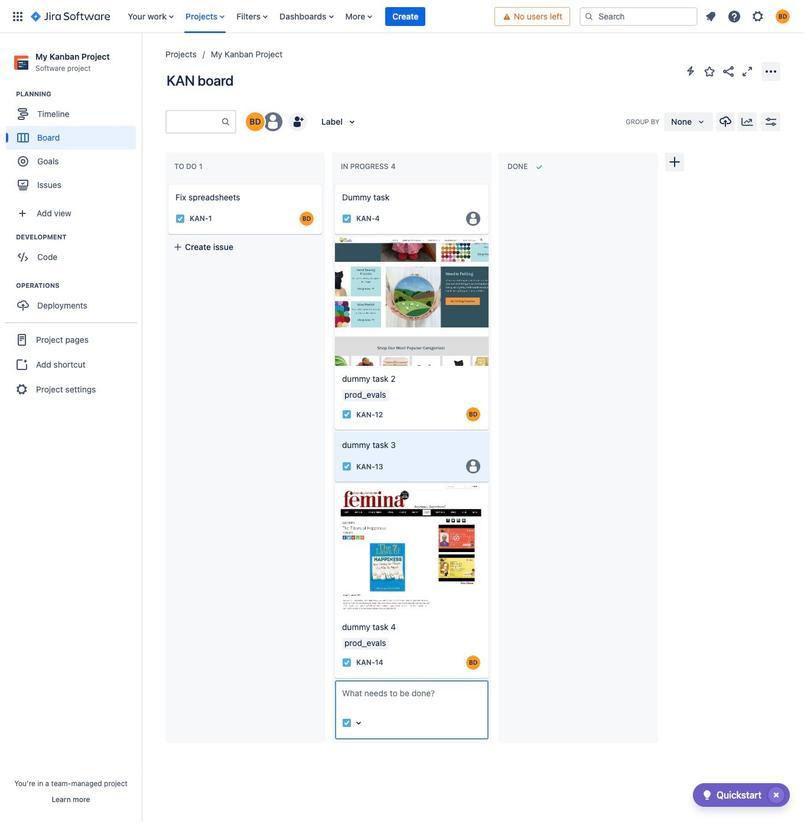 Task type: vqa. For each thing, say whether or not it's contained in the screenshot.
Enter full screen 'IMAGE'
yes



Task type: locate. For each thing, give the bounding box(es) containing it.
group
[[6, 89, 141, 201], [6, 233, 141, 273], [6, 281, 141, 321], [5, 322, 137, 406]]

list
[[122, 0, 495, 33], [701, 6, 798, 27]]

task image
[[342, 214, 352, 224], [342, 462, 352, 472], [342, 718, 352, 728]]

search image
[[585, 12, 594, 21]]

import image
[[719, 115, 733, 129]]

0 vertical spatial task image
[[342, 214, 352, 224]]

1 vertical spatial task image
[[342, 462, 352, 472]]

create issue image down in progress element
[[327, 176, 341, 190]]

star kan board image
[[703, 64, 717, 78]]

group for operations icon
[[6, 281, 141, 321]]

1 heading from the top
[[16, 89, 141, 99]]

2 task image from the top
[[342, 462, 352, 472]]

heading for operations icon
[[16, 281, 141, 290]]

sidebar element
[[0, 33, 142, 821]]

What needs to be done? - Press the "Enter" key to submit or the "Escape" key to cancel. text field
[[342, 688, 482, 711]]

None search field
[[580, 7, 698, 26]]

3 heading from the top
[[16, 281, 141, 290]]

2 vertical spatial task image
[[342, 718, 352, 728]]

2 vertical spatial heading
[[16, 281, 141, 290]]

more actions image
[[765, 64, 779, 78]]

heading
[[16, 89, 141, 99], [16, 233, 141, 242], [16, 281, 141, 290]]

Search this board text field
[[167, 111, 221, 132]]

banner
[[0, 0, 805, 33]]

task image
[[176, 214, 185, 224], [342, 410, 352, 419], [342, 658, 352, 667]]

primary element
[[7, 0, 495, 33]]

create column image
[[668, 155, 682, 169]]

0 vertical spatial heading
[[16, 89, 141, 99]]

check image
[[701, 788, 715, 802]]

1 vertical spatial heading
[[16, 233, 141, 242]]

2 heading from the top
[[16, 233, 141, 242]]

1 horizontal spatial list
[[701, 6, 798, 27]]

Search field
[[580, 7, 698, 26]]

1 vertical spatial task image
[[342, 410, 352, 419]]

jira software image
[[31, 9, 110, 23], [31, 9, 110, 23]]

3 task image from the top
[[342, 718, 352, 728]]

create issue image down to do element
[[160, 176, 174, 190]]

create issue image
[[160, 176, 174, 190], [327, 176, 341, 190], [327, 424, 341, 438]]

add people image
[[291, 115, 305, 129]]

list item
[[386, 0, 426, 33]]

view settings image
[[765, 115, 779, 129]]

group for development icon
[[6, 233, 141, 273]]

2 vertical spatial task image
[[342, 658, 352, 667]]



Task type: describe. For each thing, give the bounding box(es) containing it.
0 horizontal spatial list
[[122, 0, 495, 33]]

appswitcher icon image
[[11, 9, 25, 23]]

sidebar navigation image
[[129, 47, 155, 71]]

heading for "planning" image
[[16, 89, 141, 99]]

create issue image for to do element
[[160, 176, 174, 190]]

your profile and settings image
[[776, 9, 791, 23]]

operations image
[[2, 279, 16, 293]]

1 task image from the top
[[342, 214, 352, 224]]

0 vertical spatial task image
[[176, 214, 185, 224]]

development image
[[2, 230, 16, 244]]

notifications image
[[704, 9, 718, 23]]

create issue image for in progress element
[[327, 176, 341, 190]]

group for "planning" image
[[6, 89, 141, 201]]

settings image
[[752, 9, 766, 23]]

goal image
[[18, 156, 28, 167]]

dismiss quickstart image
[[768, 786, 786, 805]]

planning image
[[2, 87, 16, 101]]

heading for development icon
[[16, 233, 141, 242]]

to do element
[[174, 162, 205, 171]]

insights image
[[741, 115, 755, 129]]

create issue image
[[327, 476, 341, 490]]

in progress element
[[341, 162, 398, 171]]

help image
[[728, 9, 742, 23]]

enter full screen image
[[741, 64, 755, 78]]

automations menu button icon image
[[684, 64, 698, 78]]

create issue image up create issue image
[[327, 424, 341, 438]]



